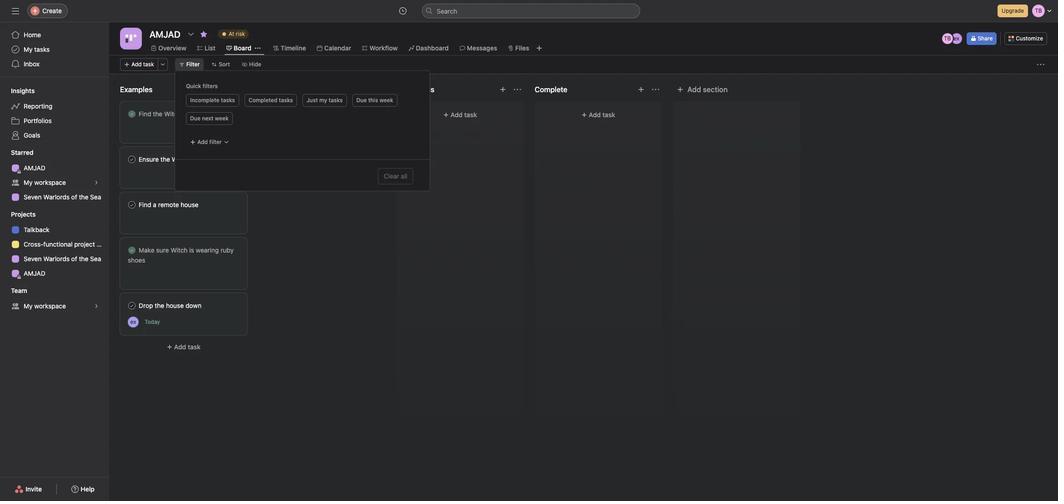 Task type: locate. For each thing, give the bounding box(es) containing it.
shoes
[[128, 256, 145, 264]]

my workspace
[[24, 179, 66, 186], [24, 302, 66, 310]]

1 vertical spatial week
[[215, 115, 229, 122]]

seven warlords of the sea link up talkback link
[[5, 190, 104, 205]]

witch for ensure
[[172, 156, 189, 163]]

completed checkbox for find the witch
[[126, 109, 137, 120]]

1 vertical spatial due
[[190, 115, 201, 122]]

completed checkbox for make sure witch is wearing ruby shoes
[[126, 245, 137, 256]]

0 vertical spatial workspace
[[34, 179, 66, 186]]

0 vertical spatial amjad link
[[5, 161, 104, 176]]

sea
[[90, 193, 101, 201], [90, 255, 101, 263]]

amjad inside starred element
[[24, 164, 45, 172]]

1 vertical spatial witch
[[172, 156, 189, 163]]

completed image left the drop
[[126, 301, 137, 311]]

of
[[197, 156, 203, 163], [71, 193, 77, 201], [71, 255, 77, 263]]

3 add task image from the left
[[499, 86, 507, 93]]

1 vertical spatial completed image
[[126, 200, 137, 211]]

at
[[229, 30, 234, 37]]

board link
[[226, 43, 251, 53]]

week right "this"
[[380, 97, 393, 104]]

1 vertical spatial ex
[[130, 319, 136, 325]]

my workspace link inside teams element
[[5, 299, 104, 314]]

3 my from the top
[[24, 302, 33, 310]]

1 vertical spatial find
[[139, 201, 151, 209]]

1 vertical spatial is
[[189, 246, 194, 254]]

incomplete tasks button
[[186, 94, 239, 107]]

my workspace link for see details, my workspace image in the starred element
[[5, 176, 104, 190]]

1 vertical spatial my workspace link
[[5, 299, 104, 314]]

timeline
[[281, 44, 306, 52]]

0 vertical spatial house
[[181, 201, 198, 209]]

house right remote
[[181, 201, 198, 209]]

seven warlords of the sea inside starred element
[[24, 193, 101, 201]]

at risk button
[[214, 28, 253, 40]]

down
[[186, 302, 201, 310]]

my workspace inside teams element
[[24, 302, 66, 310]]

my workspace link down starred
[[5, 176, 104, 190]]

0 vertical spatial see details, my workspace image
[[94, 180, 99, 186]]

1 vertical spatial sea
[[90, 255, 101, 263]]

see details, my workspace image
[[94, 180, 99, 186], [94, 304, 99, 309]]

show options image
[[187, 30, 195, 38]]

files
[[515, 44, 529, 52]]

2 amjad from the top
[[24, 270, 45, 277]]

1 completed image from the top
[[126, 109, 137, 120]]

goals link
[[5, 128, 104, 143]]

seven up projects
[[24, 193, 42, 201]]

workspace inside teams element
[[34, 302, 66, 310]]

of inside projects element
[[71, 255, 77, 263]]

seven warlords of the sea link for amjad
[[5, 190, 104, 205]]

ensure
[[139, 156, 159, 163]]

more actions image
[[1037, 61, 1044, 68]]

1 vertical spatial my
[[24, 179, 33, 186]]

3 completed image from the top
[[126, 301, 137, 311]]

my inside starred element
[[24, 179, 33, 186]]

sort
[[219, 61, 230, 68]]

week for due next week
[[215, 115, 229, 122]]

seven for amjad
[[24, 193, 42, 201]]

seven warlords of the sea link inside projects element
[[5, 252, 104, 266]]

hide button
[[238, 58, 265, 71]]

seven warlords of the sea link down functional
[[5, 252, 104, 266]]

amjad
[[24, 164, 45, 172], [24, 270, 45, 277]]

share
[[978, 35, 993, 42]]

tasks right my
[[329, 97, 343, 104]]

inbox
[[24, 60, 40, 68]]

my inside the global element
[[24, 45, 33, 53]]

warlords inside starred element
[[43, 193, 70, 201]]

0 vertical spatial is
[[190, 156, 195, 163]]

1 seven warlords of the sea from the top
[[24, 193, 101, 201]]

add task image up "this"
[[361, 86, 368, 93]]

clear
[[384, 172, 399, 180]]

seven warlords of the sea link
[[5, 190, 104, 205], [5, 252, 104, 266]]

overview
[[158, 44, 186, 52]]

portfolios link
[[5, 114, 104, 128]]

of inside starred element
[[71, 193, 77, 201]]

0 vertical spatial find
[[139, 110, 151, 118]]

0 horizontal spatial due
[[190, 115, 201, 122]]

of down the cross-functional project plan
[[71, 255, 77, 263]]

warlords down cross-functional project plan link
[[43, 255, 70, 263]]

2 seven warlords of the sea from the top
[[24, 255, 101, 263]]

1 add task image from the left
[[223, 86, 230, 93]]

2 vertical spatial completed image
[[126, 301, 137, 311]]

my workspace down team
[[24, 302, 66, 310]]

amjad up team
[[24, 270, 45, 277]]

my workspace link for see details, my workspace image in the teams element
[[5, 299, 104, 314]]

completed image left ensure
[[126, 154, 137, 165]]

1 my workspace link from the top
[[5, 176, 104, 190]]

witch right ensure
[[172, 156, 189, 163]]

due left "this"
[[356, 97, 367, 104]]

my workspace down starred
[[24, 179, 66, 186]]

dashboard link
[[409, 43, 449, 53]]

due left next on the top of the page
[[190, 115, 201, 122]]

tasks down home
[[34, 45, 50, 53]]

completed checkbox left a
[[126, 200, 137, 211]]

0 horizontal spatial ex
[[130, 319, 136, 325]]

1 horizontal spatial week
[[380, 97, 393, 104]]

0 vertical spatial warlords
[[43, 193, 70, 201]]

1 completed checkbox from the top
[[126, 109, 137, 120]]

completed image down examples
[[126, 109, 137, 120]]

2 horizontal spatial add task image
[[499, 86, 507, 93]]

make
[[139, 246, 154, 254]]

find a remote house
[[139, 201, 198, 209]]

cross-functional project plan
[[24, 241, 109, 248]]

section
[[703, 85, 728, 94]]

my down team
[[24, 302, 33, 310]]

1 vertical spatial workspace
[[34, 302, 66, 310]]

2 completed image from the top
[[126, 200, 137, 211]]

2 sea from the top
[[90, 255, 101, 263]]

1 completed image from the top
[[126, 154, 137, 165]]

amjad link down goals link
[[5, 161, 104, 176]]

2 warlords from the top
[[43, 255, 70, 263]]

of down add filter popup button
[[197, 156, 203, 163]]

2 find from the top
[[139, 201, 151, 209]]

workspace
[[34, 179, 66, 186], [34, 302, 66, 310]]

completed image
[[126, 109, 137, 120], [126, 245, 137, 256]]

3 completed checkbox from the top
[[126, 200, 137, 211]]

1 vertical spatial my workspace
[[24, 302, 66, 310]]

due
[[356, 97, 367, 104], [190, 115, 201, 122]]

quick filters
[[186, 83, 218, 90]]

talkback link
[[5, 223, 104, 237]]

ex down completed option
[[130, 319, 136, 325]]

seven warlords of the sea down the cross-functional project plan
[[24, 255, 101, 263]]

my workspace link down team
[[5, 299, 104, 314]]

1 vertical spatial completed image
[[126, 245, 137, 256]]

seven inside starred element
[[24, 193, 42, 201]]

completed checkbox down examples
[[126, 109, 137, 120]]

in progress
[[396, 85, 434, 94]]

0 horizontal spatial week
[[215, 115, 229, 122]]

0 vertical spatial my workspace
[[24, 179, 66, 186]]

my for my workspace link inside the teams element
[[24, 302, 33, 310]]

0 vertical spatial ex
[[954, 35, 959, 42]]

seven down cross-
[[24, 255, 42, 263]]

add task image left more section actions image
[[499, 86, 507, 93]]

witch left next on the top of the page
[[164, 110, 181, 118]]

my workspace inside starred element
[[24, 179, 66, 186]]

2 amjad link from the top
[[5, 266, 104, 281]]

week
[[380, 97, 393, 104], [215, 115, 229, 122]]

find
[[139, 110, 151, 118], [139, 201, 151, 209]]

1 amjad from the top
[[24, 164, 45, 172]]

week right next on the top of the page
[[215, 115, 229, 122]]

None text field
[[147, 26, 183, 42]]

is down add filter popup button
[[190, 156, 195, 163]]

Search tasks, projects, and more text field
[[422, 4, 640, 18]]

0 vertical spatial seven warlords of the sea
[[24, 193, 101, 201]]

warlords
[[43, 193, 70, 201], [43, 255, 70, 263]]

seven warlords of the sea inside projects element
[[24, 255, 101, 263]]

of up talkback link
[[71, 193, 77, 201]]

amjad link up teams element in the left bottom of the page
[[5, 266, 104, 281]]

1 vertical spatial see details, my workspace image
[[94, 304, 99, 309]]

completed checkbox up shoes
[[126, 245, 137, 256]]

amjad inside projects element
[[24, 270, 45, 277]]

1 vertical spatial house
[[166, 302, 184, 310]]

1 vertical spatial amjad
[[24, 270, 45, 277]]

find down examples
[[139, 110, 151, 118]]

tasks inside the global element
[[34, 45, 50, 53]]

starred
[[11, 149, 33, 156]]

completed image
[[126, 154, 137, 165], [126, 200, 137, 211], [126, 301, 137, 311]]

0 horizontal spatial add task image
[[223, 86, 230, 93]]

1 workspace from the top
[[34, 179, 66, 186]]

is inside make sure witch is wearing ruby shoes
[[189, 246, 194, 254]]

1 seven from the top
[[24, 193, 42, 201]]

1 vertical spatial seven
[[24, 255, 42, 263]]

add filter
[[197, 139, 222, 146]]

west
[[216, 156, 231, 163]]

2 completed image from the top
[[126, 245, 137, 256]]

1 horizontal spatial ex
[[954, 35, 959, 42]]

2 my workspace from the top
[[24, 302, 66, 310]]

workspace inside starred element
[[34, 179, 66, 186]]

the
[[153, 110, 162, 118], [161, 156, 170, 163], [205, 156, 214, 163], [79, 193, 88, 201], [79, 255, 88, 263], [155, 302, 164, 310]]

0 vertical spatial sea
[[90, 193, 101, 201]]

house left down
[[166, 302, 184, 310]]

ex right the tb
[[954, 35, 959, 42]]

completed image left a
[[126, 200, 137, 211]]

0 vertical spatial my
[[24, 45, 33, 53]]

witch inside make sure witch is wearing ruby shoes
[[171, 246, 188, 254]]

seven inside projects element
[[24, 255, 42, 263]]

completed image up shoes
[[126, 245, 137, 256]]

find left a
[[139, 201, 151, 209]]

timeline link
[[273, 43, 306, 53]]

1 horizontal spatial due
[[356, 97, 367, 104]]

seven warlords of the sea up talkback link
[[24, 193, 101, 201]]

is left 'wearing'
[[189, 246, 194, 254]]

completed checkbox left ensure
[[126, 154, 137, 165]]

warlords for amjad
[[43, 193, 70, 201]]

1 vertical spatial warlords
[[43, 255, 70, 263]]

1 sea from the top
[[90, 193, 101, 201]]

warlords up talkback link
[[43, 193, 70, 201]]

reporting link
[[5, 99, 104, 114]]

1 find from the top
[[139, 110, 151, 118]]

witch right sure
[[171, 246, 188, 254]]

witch for make
[[171, 246, 188, 254]]

0 vertical spatial my workspace link
[[5, 176, 104, 190]]

seven warlords of the sea for amjad
[[24, 193, 101, 201]]

completed image for make sure witch is wearing ruby shoes
[[126, 245, 137, 256]]

my up 'inbox'
[[24, 45, 33, 53]]

team
[[11, 287, 27, 295]]

next
[[202, 115, 213, 122]]

see details, my workspace image inside teams element
[[94, 304, 99, 309]]

projects element
[[0, 206, 109, 283]]

0 vertical spatial witch
[[164, 110, 181, 118]]

2 vertical spatial witch
[[171, 246, 188, 254]]

2 vertical spatial my
[[24, 302, 33, 310]]

sea inside projects element
[[90, 255, 101, 263]]

warlords inside projects element
[[43, 255, 70, 263]]

my tasks link
[[5, 42, 104, 57]]

seven warlords of the sea
[[24, 193, 101, 201], [24, 255, 101, 263]]

add task image right filters
[[223, 86, 230, 93]]

my inside teams element
[[24, 302, 33, 310]]

add task image for examples
[[223, 86, 230, 93]]

my workspace link inside starred element
[[5, 176, 104, 190]]

witch for find
[[164, 110, 181, 118]]

0 vertical spatial amjad
[[24, 164, 45, 172]]

hide
[[249, 61, 261, 68]]

filter button
[[175, 58, 204, 71]]

add task image
[[637, 86, 645, 93]]

due this week button
[[352, 94, 397, 107]]

2 seven warlords of the sea link from the top
[[5, 252, 104, 266]]

add tab image
[[536, 45, 543, 52]]

today button
[[145, 319, 160, 326]]

my workspace link
[[5, 176, 104, 190], [5, 299, 104, 314]]

is for of
[[190, 156, 195, 163]]

sea for talkback
[[90, 255, 101, 263]]

1 amjad link from the top
[[5, 161, 104, 176]]

add section button
[[673, 81, 731, 98]]

more section actions image
[[514, 86, 521, 93]]

0 vertical spatial week
[[380, 97, 393, 104]]

my workspace for my workspace link within the starred element
[[24, 179, 66, 186]]

1 seven warlords of the sea link from the top
[[5, 190, 104, 205]]

1 warlords from the top
[[43, 193, 70, 201]]

more actions image
[[160, 62, 165, 67]]

1 vertical spatial of
[[71, 193, 77, 201]]

complete
[[535, 85, 567, 94]]

my down starred
[[24, 179, 33, 186]]

4 completed checkbox from the top
[[126, 245, 137, 256]]

seven warlords of the sea link inside starred element
[[5, 190, 104, 205]]

plan
[[97, 241, 109, 248]]

2 my workspace link from the top
[[5, 299, 104, 314]]

2 workspace from the top
[[34, 302, 66, 310]]

0 vertical spatial completed image
[[126, 109, 137, 120]]

tasks right incomplete
[[221, 97, 235, 104]]

0 vertical spatial seven
[[24, 193, 42, 201]]

starred element
[[0, 145, 109, 206]]

2 see details, my workspace image from the top
[[94, 304, 99, 309]]

teams element
[[0, 283, 109, 316]]

workflow
[[369, 44, 398, 52]]

add task
[[131, 61, 154, 68], [451, 111, 477, 119], [589, 111, 615, 119], [312, 151, 339, 159], [174, 343, 201, 351]]

1 vertical spatial seven warlords of the sea
[[24, 255, 101, 263]]

1 vertical spatial seven warlords of the sea link
[[5, 252, 104, 266]]

add task image for in progress
[[499, 86, 507, 93]]

1 horizontal spatial add task image
[[361, 86, 368, 93]]

1 my workspace from the top
[[24, 179, 66, 186]]

2 completed checkbox from the top
[[126, 154, 137, 165]]

upgrade button
[[998, 5, 1028, 17]]

0 vertical spatial seven warlords of the sea link
[[5, 190, 104, 205]]

0 vertical spatial completed image
[[126, 154, 137, 165]]

warlords for talkback
[[43, 255, 70, 263]]

2 vertical spatial of
[[71, 255, 77, 263]]

0 vertical spatial due
[[356, 97, 367, 104]]

amjad for amjad link inside the starred element
[[24, 164, 45, 172]]

completed checkbox for ensure the witch is of the west
[[126, 154, 137, 165]]

Completed checkbox
[[126, 109, 137, 120], [126, 154, 137, 165], [126, 200, 137, 211], [126, 245, 137, 256]]

invite
[[25, 486, 42, 493]]

completed checkbox for find a remote house
[[126, 200, 137, 211]]

insights element
[[0, 83, 109, 145]]

overview link
[[151, 43, 186, 53]]

1 see details, my workspace image from the top
[[94, 180, 99, 186]]

tasks right completed
[[279, 97, 293, 104]]

add task image
[[223, 86, 230, 93], [361, 86, 368, 93], [499, 86, 507, 93]]

filter
[[186, 61, 200, 68]]

is
[[190, 156, 195, 163], [189, 246, 194, 254]]

2 seven from the top
[[24, 255, 42, 263]]

incomplete
[[190, 97, 219, 104]]

seven warlords of the sea link for talkback
[[5, 252, 104, 266]]

add task button
[[120, 58, 158, 71], [402, 107, 518, 123], [540, 107, 657, 123], [258, 147, 386, 163], [120, 339, 247, 356]]

1 my from the top
[[24, 45, 33, 53]]

2 my from the top
[[24, 179, 33, 186]]

the inside projects element
[[79, 255, 88, 263]]

1 vertical spatial amjad link
[[5, 266, 104, 281]]

amjad down starred
[[24, 164, 45, 172]]

is for wearing
[[189, 246, 194, 254]]

sea inside starred element
[[90, 193, 101, 201]]



Task type: describe. For each thing, give the bounding box(es) containing it.
history image
[[399, 7, 406, 15]]

clear all button
[[378, 168, 413, 185]]

insights
[[11, 87, 35, 95]]

global element
[[0, 22, 109, 77]]

just
[[307, 97, 318, 104]]

completed
[[249, 97, 277, 104]]

due next week button
[[186, 112, 233, 125]]

portfolios
[[24, 117, 52, 125]]

create
[[42, 7, 62, 15]]

find the witch
[[139, 110, 181, 118]]

help
[[81, 486, 95, 493]]

of for amjad
[[71, 193, 77, 201]]

due for due next week
[[190, 115, 201, 122]]

list
[[205, 44, 215, 52]]

remove from starred image
[[200, 30, 207, 38]]

today
[[145, 319, 160, 326]]

messages link
[[460, 43, 497, 53]]

reporting
[[24, 102, 52, 110]]

this
[[368, 97, 378, 104]]

add inside popup button
[[197, 139, 208, 146]]

filter
[[209, 139, 222, 146]]

ensure the witch is of the west
[[139, 156, 231, 163]]

week for due this week
[[380, 97, 393, 104]]

workspace for see details, my workspace image in the teams element
[[34, 302, 66, 310]]

Completed checkbox
[[126, 301, 137, 311]]

remote
[[158, 201, 179, 209]]

create button
[[27, 4, 68, 18]]

find for find the witch
[[139, 110, 151, 118]]

insights button
[[0, 86, 35, 95]]

share button
[[967, 32, 997, 45]]

examples
[[120, 85, 153, 94]]

amjad for first amjad link from the bottom of the page
[[24, 270, 45, 277]]

tasks for completed tasks
[[279, 97, 293, 104]]

tasks for incomplete tasks
[[221, 97, 235, 104]]

workspace for see details, my workspace image in the starred element
[[34, 179, 66, 186]]

see details, my workspace image inside starred element
[[94, 180, 99, 186]]

tasks for my tasks
[[34, 45, 50, 53]]

add filter button
[[186, 136, 233, 149]]

incomplete tasks
[[190, 97, 235, 104]]

board
[[234, 44, 251, 52]]

completed image for ensure the witch is of the west
[[126, 154, 137, 165]]

sea for amjad
[[90, 193, 101, 201]]

my tasks
[[24, 45, 50, 53]]

make sure witch is wearing ruby shoes
[[128, 246, 234, 264]]

completed image for drop the house down
[[126, 301, 137, 311]]

customize button
[[1005, 32, 1047, 45]]

the inside starred element
[[79, 193, 88, 201]]

tb
[[944, 35, 951, 42]]

find for find a remote house
[[139, 201, 151, 209]]

list link
[[197, 43, 215, 53]]

goals
[[24, 131, 40, 139]]

tab actions image
[[255, 45, 261, 51]]

due this week
[[356, 97, 393, 104]]

completed tasks
[[249, 97, 293, 104]]

seven warlords of the sea for talkback
[[24, 255, 101, 263]]

ex inside button
[[130, 319, 136, 325]]

team button
[[0, 286, 27, 296]]

inbox link
[[5, 57, 104, 71]]

more section actions image
[[652, 86, 659, 93]]

ex button
[[128, 317, 139, 328]]

wearing
[[196, 246, 219, 254]]

customize
[[1016, 35, 1043, 42]]

board image
[[125, 33, 136, 44]]

my
[[319, 97, 327, 104]]

projects
[[11, 211, 36, 218]]

seven for talkback
[[24, 255, 42, 263]]

add inside button
[[687, 85, 701, 94]]

dashboard
[[416, 44, 449, 52]]

cross-
[[24, 241, 43, 248]]

invite button
[[9, 482, 48, 498]]

amjad link inside starred element
[[5, 161, 104, 176]]

upgrade
[[1002, 7, 1024, 14]]

calendar link
[[317, 43, 351, 53]]

hide sidebar image
[[12, 7, 19, 15]]

completed tasks button
[[244, 94, 297, 107]]

just my tasks
[[307, 97, 343, 104]]

due for due this week
[[356, 97, 367, 104]]

at risk
[[229, 30, 245, 37]]

due next week
[[190, 115, 229, 122]]

0 vertical spatial of
[[197, 156, 203, 163]]

ruby
[[221, 246, 234, 254]]

a
[[153, 201, 156, 209]]

drop
[[139, 302, 153, 310]]

home
[[24, 31, 41, 39]]

my workspace for my workspace link inside the teams element
[[24, 302, 66, 310]]

sort button
[[207, 58, 234, 71]]

help button
[[66, 482, 100, 498]]

talkback
[[24, 226, 50, 234]]

my for my tasks link at the top left
[[24, 45, 33, 53]]

quick
[[186, 83, 201, 90]]

files link
[[508, 43, 529, 53]]

functional
[[43, 241, 73, 248]]

cross-functional project plan link
[[5, 237, 109, 252]]

2 add task image from the left
[[361, 86, 368, 93]]

of for talkback
[[71, 255, 77, 263]]

clear all
[[384, 172, 407, 180]]

my for my workspace link within the starred element
[[24, 179, 33, 186]]

messages
[[467, 44, 497, 52]]

completed image for find the witch
[[126, 109, 137, 120]]

starred button
[[0, 148, 33, 157]]

risk
[[236, 30, 245, 37]]

home link
[[5, 28, 104, 42]]

completed image for find a remote house
[[126, 200, 137, 211]]

project
[[74, 241, 95, 248]]

all
[[401, 172, 407, 180]]

workflow link
[[362, 43, 398, 53]]

sure
[[156, 246, 169, 254]]



Task type: vqa. For each thing, say whether or not it's contained in the screenshot.
the TB inside Tb "BUTTON"
no



